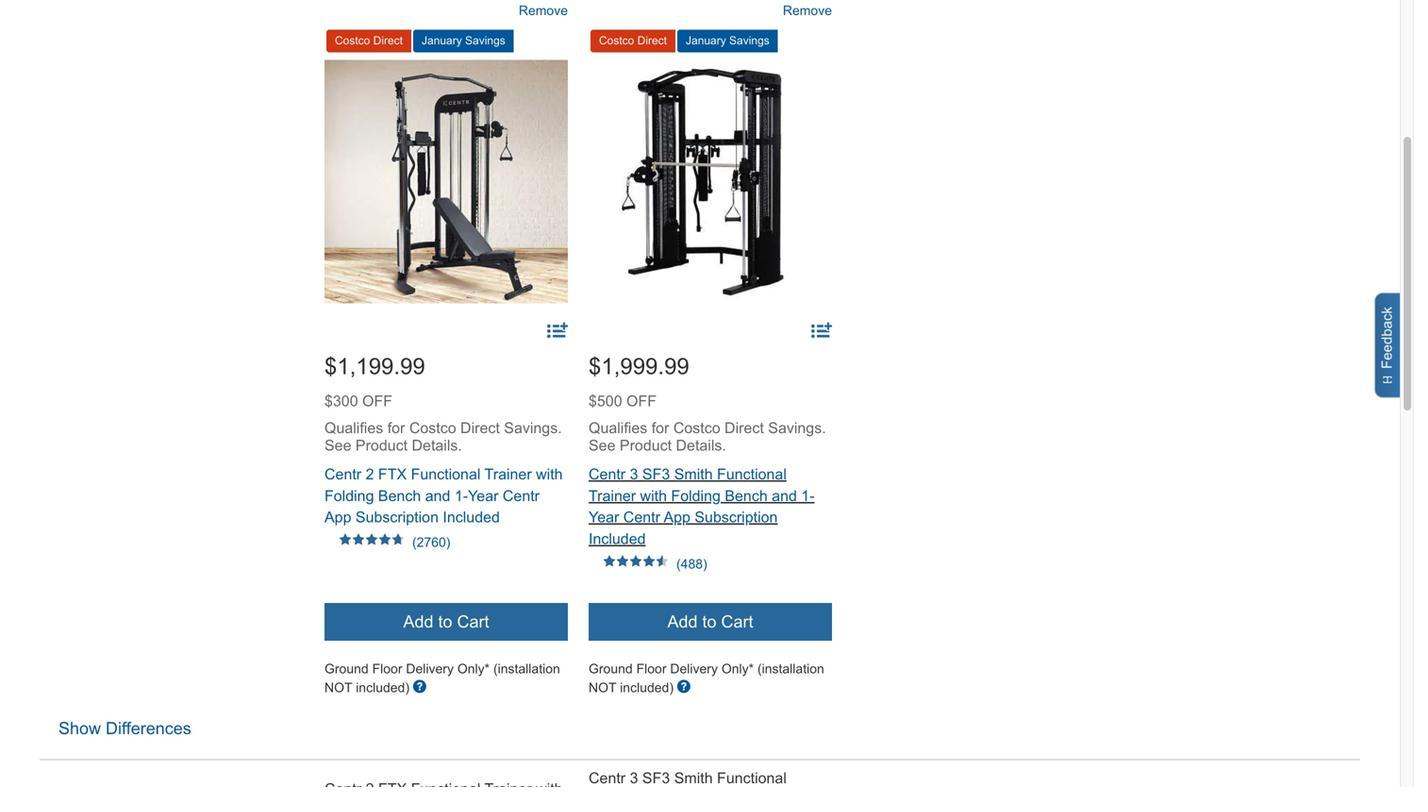 Task type: describe. For each thing, give the bounding box(es) containing it.
(installation for $1,199.99
[[494, 662, 560, 676]]

(installation for $1,999.99
[[758, 662, 825, 676]]

centr 3 sf3 smith functional
[[589, 770, 815, 787]]

remove for $1,199.99
[[519, 4, 568, 18]]

(488)
[[677, 557, 708, 571]]

remove for $1,999.99
[[783, 4, 832, 18]]

delivery for $1,999.99
[[670, 662, 718, 676]]

centr for centr 2 ftx functional trainer with folding bench and 1-year centr app subscription included
[[325, 466, 362, 483]]

3 for centr 3 sf3 smith functional trainer with folding bench and 1- year centr app subscription included
[[630, 466, 639, 483]]

(2760)
[[412, 535, 451, 550]]

centr for centr 3 sf3 smith functional
[[589, 770, 626, 787]]

remove link for $1,999.99
[[783, 4, 832, 18]]

centr 2 ftx functional trainer with folding bench and 1-year centr app subscription included image
[[325, 60, 568, 304]]

off for $1,199.99
[[362, 393, 393, 410]]

$500
[[589, 393, 623, 410]]

qualifies for costco direct savings. see product details. for $1,999.99
[[589, 420, 827, 454]]

with inside centr 2 ftx functional trainer with folding bench and 1-year centr app subscription included
[[536, 466, 563, 483]]

1- inside centr 3 sf3 smith functional trainer with folding bench and 1- year centr app subscription included
[[802, 487, 815, 504]]

qualifies for costco direct savings. see product details. for $1,199.99
[[325, 420, 562, 454]]

details. for $1,199.99
[[412, 437, 462, 454]]

for for $1,999.99
[[652, 420, 670, 437]]

trainer inside centr 2 ftx functional trainer with folding bench and 1-year centr app subscription included
[[485, 466, 532, 483]]

$300 off
[[325, 393, 393, 410]]

remove link for $1,199.99
[[519, 4, 568, 18]]

off for $1,999.99
[[627, 393, 657, 410]]

only* for $1,199.99
[[458, 662, 490, 676]]

january savings for $1,999.99
[[686, 34, 770, 47]]

show differences link
[[59, 719, 191, 738]]

and inside centr 3 sf3 smith functional trainer with folding bench and 1- year centr app subscription included
[[772, 487, 797, 504]]

january for $1,999.99
[[686, 34, 727, 47]]

product for $1,999.99
[[620, 437, 672, 454]]

included inside centr 3 sf3 smith functional trainer with folding bench and 1- year centr app subscription included
[[589, 531, 646, 548]]

2
[[366, 466, 374, 483]]

tooltip for $1,199.99
[[413, 680, 427, 695]]

not for $1,999.99
[[589, 680, 617, 695]]

see for $1,199.99
[[325, 437, 352, 454]]

trainer inside centr 3 sf3 smith functional trainer with folding bench and 1- year centr app subscription included
[[589, 487, 636, 504]]

centr 2 ftx functional trainer with folding bench and 1-year centr app subscription included link
[[325, 466, 563, 526]]

floor for $1,199.99
[[372, 662, 403, 676]]

folding inside centr 3 sf3 smith functional trainer with folding bench and 1- year centr app subscription included
[[672, 487, 721, 504]]

centr 3 sf3 smith functional trainer with folding bench and 1-year centr app subscription included image
[[589, 60, 832, 304]]

app inside centr 2 ftx functional trainer with folding bench and 1-year centr app subscription included
[[325, 509, 352, 526]]

sf3 for centr 3 sf3 smith functional trainer with folding bench and 1- year centr app subscription included
[[643, 466, 670, 483]]

ground floor delivery only* (installation not included) for $1,199.99
[[325, 662, 560, 695]]

functional for centr 3 sf3 smith functional trainer with folding bench and 1- year centr app subscription included
[[717, 466, 787, 483]]

only* for $1,999.99
[[722, 662, 754, 676]]

subscription inside centr 2 ftx functional trainer with folding bench and 1-year centr app subscription included
[[356, 509, 439, 526]]

year inside centr 2 ftx functional trainer with folding bench and 1-year centr app subscription included
[[468, 487, 499, 504]]

savings. for $1,199.99
[[504, 420, 562, 437]]

for for $1,199.99
[[388, 420, 405, 437]]

differences
[[106, 719, 191, 738]]

app inside centr 3 sf3 smith functional trainer with folding bench and 1- year centr app subscription included
[[664, 509, 691, 526]]



Task type: vqa. For each thing, say whether or not it's contained in the screenshot.
Glove
no



Task type: locate. For each thing, give the bounding box(es) containing it.
see down $300
[[325, 437, 352, 454]]

1 bench from the left
[[378, 487, 421, 504]]

1 horizontal spatial savings
[[730, 34, 770, 47]]

subscription up "(2760)"
[[356, 509, 439, 526]]

savings.
[[504, 420, 562, 437], [769, 420, 827, 437]]

qualifies for costco direct savings. see product details. up centr 2 ftx functional trainer with folding bench and 1-year centr app subscription included
[[325, 420, 562, 454]]

product
[[356, 437, 408, 454], [620, 437, 672, 454]]

1 horizontal spatial remove
[[783, 4, 832, 18]]

None button
[[325, 603, 568, 641], [589, 603, 832, 641], [325, 603, 568, 641], [589, 603, 832, 641]]

2 savings. from the left
[[769, 420, 827, 437]]

ground for $1,199.99
[[325, 662, 369, 676]]

1 sf3 from the top
[[643, 466, 670, 483]]

qualifies down '$500 off'
[[589, 420, 648, 437]]

for
[[388, 420, 405, 437], [652, 420, 670, 437]]

1 folding from the left
[[325, 487, 374, 504]]

1 not from the left
[[325, 680, 352, 695]]

details. for $1,999.99
[[676, 437, 727, 454]]

1 for from the left
[[388, 420, 405, 437]]

1 january from the left
[[422, 34, 462, 47]]

show differences
[[59, 719, 191, 738]]

january savings for $1,199.99
[[422, 34, 506, 47]]

1- inside centr 2 ftx functional trainer with folding bench and 1-year centr app subscription included
[[455, 487, 468, 504]]

2 only* from the left
[[722, 662, 754, 676]]

1 remove from the left
[[519, 4, 568, 18]]

$1,999.99
[[589, 354, 690, 379]]

folding down 2
[[325, 487, 374, 504]]

qualifies for $1,999.99
[[589, 420, 648, 437]]

0 horizontal spatial (installation
[[494, 662, 560, 676]]

included)
[[356, 680, 410, 695], [620, 680, 674, 695]]

1 costco direct from the left
[[335, 34, 403, 47]]

floor for $1,999.99
[[637, 662, 667, 676]]

(installation
[[494, 662, 560, 676], [758, 662, 825, 676]]

sf3
[[643, 466, 670, 483], [643, 770, 670, 787]]

2 savings from the left
[[730, 34, 770, 47]]

off
[[362, 393, 393, 410], [627, 393, 657, 410]]

1 tooltip from the left
[[413, 680, 427, 695]]

functional for centr 3 sf3 smith functional
[[717, 770, 787, 787]]

1 horizontal spatial delivery
[[670, 662, 718, 676]]

savings for $1,999.99
[[730, 34, 770, 47]]

0 vertical spatial sf3
[[643, 466, 670, 483]]

qualifies for costco direct savings. see product details.
[[325, 420, 562, 454], [589, 420, 827, 454]]

ground
[[325, 662, 369, 676], [589, 662, 633, 676]]

1 ground floor delivery only* (installation not included) from the left
[[325, 662, 560, 695]]

0 horizontal spatial qualifies for costco direct savings. see product details.
[[325, 420, 562, 454]]

1 3 from the top
[[630, 466, 639, 483]]

qualifies
[[325, 420, 383, 437], [589, 420, 648, 437]]

subscription up (488)
[[695, 509, 778, 526]]

1 smith from the top
[[675, 466, 713, 483]]

1 and from the left
[[425, 487, 451, 504]]

see for $1,999.99
[[589, 437, 616, 454]]

smith for centr 3 sf3 smith functional trainer with folding bench and 1- year centr app subscription included
[[675, 466, 713, 483]]

smith
[[675, 466, 713, 483], [675, 770, 713, 787]]

direct
[[373, 34, 403, 47], [638, 34, 667, 47], [461, 420, 500, 437], [725, 420, 764, 437]]

1 horizontal spatial tooltip
[[678, 680, 691, 695]]

centr 3 sf3 smith functional trainer with folding bench and 1- year centr app subscription included
[[589, 466, 815, 548]]

centr 2 ftx functional trainer with folding bench and 1-year centr app subscription included
[[325, 466, 563, 526]]

smith inside centr 3 sf3 smith functional trainer with folding bench and 1- year centr app subscription included
[[675, 466, 713, 483]]

1 vertical spatial with
[[640, 487, 667, 504]]

2 tooltip from the left
[[678, 680, 691, 695]]

1 vertical spatial sf3
[[643, 770, 670, 787]]

1 delivery from the left
[[406, 662, 454, 676]]

qualifies for $1,199.99
[[325, 420, 383, 437]]

0 horizontal spatial product
[[356, 437, 408, 454]]

2 january from the left
[[686, 34, 727, 47]]

0 horizontal spatial 1-
[[455, 487, 468, 504]]

0 horizontal spatial tooltip
[[413, 680, 427, 695]]

floor
[[372, 662, 403, 676], [637, 662, 667, 676]]

see down the $500
[[589, 437, 616, 454]]

2 floor from the left
[[637, 662, 667, 676]]

1 savings. from the left
[[504, 420, 562, 437]]

0 horizontal spatial savings
[[465, 34, 506, 47]]

0 horizontal spatial floor
[[372, 662, 403, 676]]

off down $1,999.99
[[627, 393, 657, 410]]

2 included) from the left
[[620, 680, 674, 695]]

with
[[536, 466, 563, 483], [640, 487, 667, 504]]

subscription
[[356, 509, 439, 526], [695, 509, 778, 526]]

2 not from the left
[[589, 680, 617, 695]]

savings
[[465, 34, 506, 47], [730, 34, 770, 47]]

january for $1,199.99
[[422, 34, 462, 47]]

1 app from the left
[[325, 509, 352, 526]]

1 subscription from the left
[[356, 509, 439, 526]]

ground floor delivery only* (installation not included)
[[325, 662, 560, 695], [589, 662, 825, 695]]

and
[[425, 487, 451, 504], [772, 487, 797, 504]]

3 inside centr 3 sf3 smith functional trainer with folding bench and 1- year centr app subscription included
[[630, 466, 639, 483]]

2 ground floor delivery only* (installation not included) from the left
[[589, 662, 825, 695]]

1 horizontal spatial costco direct
[[599, 34, 667, 47]]

1 horizontal spatial included
[[589, 531, 646, 548]]

delivery
[[406, 662, 454, 676], [670, 662, 718, 676]]

for down '$500 off'
[[652, 420, 670, 437]]

january savings
[[422, 34, 506, 47], [686, 34, 770, 47]]

not
[[325, 680, 352, 695], [589, 680, 617, 695]]

tooltip for $1,999.99
[[678, 680, 691, 695]]

0 horizontal spatial only*
[[458, 662, 490, 676]]

0 horizontal spatial remove link
[[519, 4, 568, 18]]

3 inside centr 3 sf3 smith functional
[[630, 770, 639, 787]]

delivery for $1,199.99
[[406, 662, 454, 676]]

0 horizontal spatial subscription
[[356, 509, 439, 526]]

2 remove link from the left
[[783, 4, 832, 18]]

1 horizontal spatial not
[[589, 680, 617, 695]]

2 off from the left
[[627, 393, 657, 410]]

for down $300 off
[[388, 420, 405, 437]]

included
[[443, 509, 500, 526], [589, 531, 646, 548]]

product up "ftx"
[[356, 437, 408, 454]]

functional inside centr 3 sf3 smith functional trainer with folding bench and 1- year centr app subscription included
[[717, 466, 787, 483]]

1 ground from the left
[[325, 662, 369, 676]]

1 vertical spatial year
[[589, 509, 619, 526]]

1 horizontal spatial product
[[620, 437, 672, 454]]

0 horizontal spatial costco direct
[[335, 34, 403, 47]]

show
[[59, 719, 101, 738]]

1 horizontal spatial qualifies
[[589, 420, 648, 437]]

ftx
[[378, 466, 407, 483]]

1 horizontal spatial floor
[[637, 662, 667, 676]]

2 delivery from the left
[[670, 662, 718, 676]]

0 horizontal spatial trainer
[[485, 466, 532, 483]]

$1,199.99
[[325, 354, 425, 379]]

0 horizontal spatial january
[[422, 34, 462, 47]]

2 qualifies for costco direct savings. see product details. from the left
[[589, 420, 827, 454]]

1 horizontal spatial subscription
[[695, 509, 778, 526]]

2 for from the left
[[652, 420, 670, 437]]

0 vertical spatial 3
[[630, 466, 639, 483]]

0 horizontal spatial year
[[468, 487, 499, 504]]

1 horizontal spatial for
[[652, 420, 670, 437]]

0 vertical spatial smith
[[675, 466, 713, 483]]

2 qualifies from the left
[[589, 420, 648, 437]]

product for $1,199.99
[[356, 437, 408, 454]]

year
[[468, 487, 499, 504], [589, 509, 619, 526]]

details. up centr 2 ftx functional trainer with folding bench and 1-year centr app subscription included
[[412, 437, 462, 454]]

1 horizontal spatial (installation
[[758, 662, 825, 676]]

0 horizontal spatial january savings
[[422, 34, 506, 47]]

savings. for $1,999.99
[[769, 420, 827, 437]]

0 horizontal spatial bench
[[378, 487, 421, 504]]

1 horizontal spatial 1-
[[802, 487, 815, 504]]

sf3 for centr 3 sf3 smith functional
[[643, 770, 670, 787]]

0 vertical spatial included
[[443, 509, 500, 526]]

0 horizontal spatial savings.
[[504, 420, 562, 437]]

with inside centr 3 sf3 smith functional trainer with folding bench and 1- year centr app subscription included
[[640, 487, 667, 504]]

2 3 from the top
[[630, 770, 639, 787]]

and inside centr 2 ftx functional trainer with folding bench and 1-year centr app subscription included
[[425, 487, 451, 504]]

1 see from the left
[[325, 437, 352, 454]]

1-
[[455, 487, 468, 504], [802, 487, 815, 504]]

1 vertical spatial included
[[589, 531, 646, 548]]

not for $1,199.99
[[325, 680, 352, 695]]

centr inside centr 3 sf3 smith functional
[[589, 770, 626, 787]]

0 horizontal spatial qualifies
[[325, 420, 383, 437]]

1 horizontal spatial year
[[589, 509, 619, 526]]

included) for $1,199.99
[[356, 680, 410, 695]]

0 horizontal spatial included)
[[356, 680, 410, 695]]

1 horizontal spatial qualifies for costco direct savings. see product details.
[[589, 420, 827, 454]]

$500 off
[[589, 393, 657, 410]]

1 vertical spatial trainer
[[589, 487, 636, 504]]

subscription inside centr 3 sf3 smith functional trainer with folding bench and 1- year centr app subscription included
[[695, 509, 778, 526]]

2 folding from the left
[[672, 487, 721, 504]]

1 horizontal spatial remove link
[[783, 4, 832, 18]]

folding
[[325, 487, 374, 504], [672, 487, 721, 504]]

1 horizontal spatial app
[[664, 509, 691, 526]]

1 (installation from the left
[[494, 662, 560, 676]]

3
[[630, 466, 639, 483], [630, 770, 639, 787]]

0 horizontal spatial app
[[325, 509, 352, 526]]

0 horizontal spatial and
[[425, 487, 451, 504]]

2 smith from the top
[[675, 770, 713, 787]]

1 details. from the left
[[412, 437, 462, 454]]

0 vertical spatial year
[[468, 487, 499, 504]]

1 product from the left
[[356, 437, 408, 454]]

costco direct for $1,199.99
[[335, 34, 403, 47]]

2 (installation from the left
[[758, 662, 825, 676]]

2 costco direct from the left
[[599, 34, 667, 47]]

1 horizontal spatial january
[[686, 34, 727, 47]]

off down $1,199.99
[[362, 393, 393, 410]]

smith inside centr 3 sf3 smith functional
[[675, 770, 713, 787]]

ground for $1,999.99
[[589, 662, 633, 676]]

functional inside centr 2 ftx functional trainer with folding bench and 1-year centr app subscription included
[[411, 466, 481, 483]]

2 app from the left
[[664, 509, 691, 526]]

details. up centr 3 sf3 smith functional trainer with folding bench and 1- year centr app subscription included link
[[676, 437, 727, 454]]

0 horizontal spatial see
[[325, 437, 352, 454]]

feedback
[[1380, 307, 1396, 369]]

2 details. from the left
[[676, 437, 727, 454]]

remove
[[519, 4, 568, 18], [783, 4, 832, 18]]

2 sf3 from the top
[[643, 770, 670, 787]]

1 horizontal spatial and
[[772, 487, 797, 504]]

1 only* from the left
[[458, 662, 490, 676]]

savings for $1,199.99
[[465, 34, 506, 47]]

1 horizontal spatial ground floor delivery only* (installation not included)
[[589, 662, 825, 695]]

0 horizontal spatial with
[[536, 466, 563, 483]]

trainer
[[485, 466, 532, 483], [589, 487, 636, 504]]

1 vertical spatial smith
[[675, 770, 713, 787]]

0 vertical spatial with
[[536, 466, 563, 483]]

1 vertical spatial 3
[[630, 770, 639, 787]]

0 vertical spatial trainer
[[485, 466, 532, 483]]

sf3 inside centr 3 sf3 smith functional trainer with folding bench and 1- year centr app subscription included
[[643, 466, 670, 483]]

costco
[[335, 34, 370, 47], [599, 34, 635, 47], [409, 420, 456, 437], [674, 420, 721, 437]]

2 1- from the left
[[802, 487, 815, 504]]

1 january savings from the left
[[422, 34, 506, 47]]

1 floor from the left
[[372, 662, 403, 676]]

2 subscription from the left
[[695, 509, 778, 526]]

0 horizontal spatial folding
[[325, 487, 374, 504]]

0 horizontal spatial ground
[[325, 662, 369, 676]]

1 horizontal spatial off
[[627, 393, 657, 410]]

$300
[[325, 393, 358, 410]]

1 1- from the left
[[455, 487, 468, 504]]

included inside centr 2 ftx functional trainer with folding bench and 1-year centr app subscription included
[[443, 509, 500, 526]]

sf3 inside centr 3 sf3 smith functional
[[643, 770, 670, 787]]

feedback link
[[1375, 293, 1408, 398]]

2 bench from the left
[[725, 487, 768, 504]]

bench
[[378, 487, 421, 504], [725, 487, 768, 504]]

see
[[325, 437, 352, 454], [589, 437, 616, 454]]

1 horizontal spatial trainer
[[589, 487, 636, 504]]

bench inside centr 3 sf3 smith functional trainer with folding bench and 1- year centr app subscription included
[[725, 487, 768, 504]]

1 horizontal spatial see
[[589, 437, 616, 454]]

tooltip
[[413, 680, 427, 695], [678, 680, 691, 695]]

1 savings from the left
[[465, 34, 506, 47]]

1 included) from the left
[[356, 680, 410, 695]]

1 horizontal spatial with
[[640, 487, 667, 504]]

1 horizontal spatial savings.
[[769, 420, 827, 437]]

3 for centr 3 sf3 smith functional
[[630, 770, 639, 787]]

qualifies down $300 off
[[325, 420, 383, 437]]

only*
[[458, 662, 490, 676], [722, 662, 754, 676]]

year inside centr 3 sf3 smith functional trainer with folding bench and 1- year centr app subscription included
[[589, 509, 619, 526]]

0 horizontal spatial remove
[[519, 4, 568, 18]]

qualifies for costco direct savings. see product details. up centr 3 sf3 smith functional trainer with folding bench and 1- year centr app subscription included link
[[589, 420, 827, 454]]

bench inside centr 2 ftx functional trainer with folding bench and 1-year centr app subscription included
[[378, 487, 421, 504]]

0 horizontal spatial delivery
[[406, 662, 454, 676]]

1 qualifies from the left
[[325, 420, 383, 437]]

1 off from the left
[[362, 393, 393, 410]]

0 horizontal spatial for
[[388, 420, 405, 437]]

0 horizontal spatial ground floor delivery only* (installation not included)
[[325, 662, 560, 695]]

1 horizontal spatial included)
[[620, 680, 674, 695]]

january
[[422, 34, 462, 47], [686, 34, 727, 47]]

app
[[325, 509, 352, 526], [664, 509, 691, 526]]

details.
[[412, 437, 462, 454], [676, 437, 727, 454]]

1 horizontal spatial ground
[[589, 662, 633, 676]]

functional
[[411, 466, 481, 483], [717, 466, 787, 483], [717, 770, 787, 787]]

1 horizontal spatial details.
[[676, 437, 727, 454]]

functional inside centr 3 sf3 smith functional
[[717, 770, 787, 787]]

ground floor delivery only* (installation not included) for $1,999.99
[[589, 662, 825, 695]]

2 remove from the left
[[783, 4, 832, 18]]

1 horizontal spatial only*
[[722, 662, 754, 676]]

included) for $1,999.99
[[620, 680, 674, 695]]

1 remove link from the left
[[519, 4, 568, 18]]

0 horizontal spatial included
[[443, 509, 500, 526]]

0 horizontal spatial not
[[325, 680, 352, 695]]

centr 3 sf3 smith functional trainer with folding bench and 1- year centr app subscription included link
[[589, 466, 815, 548]]

remove link
[[519, 4, 568, 18], [783, 4, 832, 18]]

2 ground from the left
[[589, 662, 633, 676]]

1 qualifies for costco direct savings. see product details. from the left
[[325, 420, 562, 454]]

0 horizontal spatial off
[[362, 393, 393, 410]]

0 horizontal spatial details.
[[412, 437, 462, 454]]

folding inside centr 2 ftx functional trainer with folding bench and 1-year centr app subscription included
[[325, 487, 374, 504]]

costco direct
[[335, 34, 403, 47], [599, 34, 667, 47]]

costco direct for $1,999.99
[[599, 34, 667, 47]]

2 january savings from the left
[[686, 34, 770, 47]]

folding up (488)
[[672, 487, 721, 504]]

product down '$500 off'
[[620, 437, 672, 454]]

1 horizontal spatial folding
[[672, 487, 721, 504]]

2 see from the left
[[589, 437, 616, 454]]

centr for centr 3 sf3 smith functional trainer with folding bench and 1- year centr app subscription included
[[589, 466, 626, 483]]

centr
[[325, 466, 362, 483], [589, 466, 626, 483], [503, 487, 540, 504], [624, 509, 661, 526], [589, 770, 626, 787]]

1 horizontal spatial january savings
[[686, 34, 770, 47]]

2 product from the left
[[620, 437, 672, 454]]

1 horizontal spatial bench
[[725, 487, 768, 504]]

smith for centr 3 sf3 smith functional
[[675, 770, 713, 787]]

2 and from the left
[[772, 487, 797, 504]]



